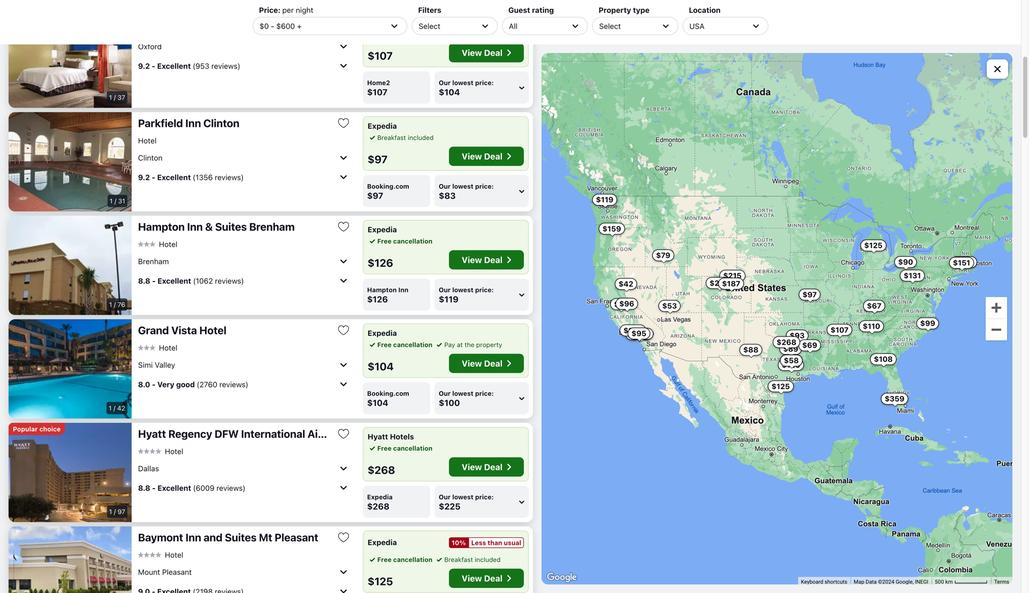 Task type: describe. For each thing, give the bounding box(es) containing it.
$0
[[260, 22, 269, 30]]

simi
[[138, 360, 153, 369]]

76
[[118, 301, 125, 308]]

$83
[[439, 191, 456, 201]]

lowest for $268
[[452, 493, 474, 501]]

the
[[465, 341, 475, 348]]

$104 inside our lowest price: $104
[[439, 87, 460, 97]]

price: for $104
[[475, 390, 494, 397]]

$104 inside booking.com $104
[[367, 398, 388, 408]]

12% less than usual
[[452, 13, 521, 21]]

expedia $268
[[367, 493, 393, 511]]

0 vertical spatial $97
[[368, 153, 388, 165]]

0 vertical spatial $126
[[368, 256, 393, 269]]

1 for hyatt
[[109, 508, 112, 515]]

hotel button for grand
[[138, 343, 177, 352]]

1 vertical spatial breakfast included button
[[368, 133, 434, 142]]

hampton inn & suites brenham, (brenham, usa) image
[[9, 216, 132, 315]]

$149 button
[[951, 256, 978, 268]]

terms
[[994, 579, 1010, 585]]

4 free from the top
[[377, 445, 392, 452]]

$77 button
[[610, 298, 632, 310]]

per
[[282, 6, 294, 14]]

home2 suites by hilton oxford
[[138, 5, 294, 18]]

hyatt regency dfw international airport, (dallas, usa) image
[[9, 423, 132, 522]]

1 vertical spatial breakfast included
[[377, 134, 434, 141]]

$79
[[656, 251, 671, 260]]

pay
[[444, 341, 455, 348]]

0 horizontal spatial $125 button
[[768, 380, 794, 392]]

$58 button
[[780, 355, 803, 367]]

$110 $359
[[863, 322, 905, 403]]

shortcuts
[[825, 579, 848, 585]]

$239
[[629, 330, 649, 339]]

home2 for home2 $107
[[367, 79, 390, 86]]

$67 button
[[863, 300, 885, 312]]

$268 inside button
[[777, 338, 797, 346]]

8.0
[[138, 380, 150, 389]]

2 cancellation from the top
[[393, 237, 433, 245]]

our for $107
[[439, 79, 451, 86]]

$119 button
[[592, 194, 617, 206]]

excellent for parkfield
[[157, 173, 191, 182]]

mount pleasant
[[138, 568, 192, 576]]

$239 button
[[626, 329, 653, 340]]

price:
[[259, 6, 281, 14]]

$42
[[619, 279, 634, 288]]

$204
[[710, 278, 730, 287]]

$126 inside button
[[782, 360, 800, 369]]

popular choice
[[13, 425, 61, 433]]

less for $125
[[471, 539, 486, 547]]

37
[[118, 94, 125, 101]]

0 vertical spatial $107
[[368, 49, 393, 62]]

view deal button for $104
[[449, 354, 524, 373]]

$96 button
[[616, 298, 638, 310]]

reviews) for clinton
[[215, 173, 244, 182]]

$69 button
[[799, 339, 821, 351]]

lowest for $126
[[452, 286, 474, 294]]

hyatt for hyatt hotels
[[368, 432, 388, 441]]

- for hampton inn & suites brenham
[[152, 276, 156, 285]]

breakfast included button for home2 suites by hilton oxford
[[435, 29, 501, 39]]

price: per night
[[259, 6, 313, 14]]

mount
[[138, 568, 160, 576]]

$93
[[790, 331, 805, 340]]

view for $104
[[462, 358, 482, 369]]

night
[[296, 6, 313, 14]]

price: for $97
[[475, 183, 494, 190]]

free cancellation button for $125
[[368, 555, 433, 564]]

than for $107
[[488, 13, 502, 21]]

&
[[205, 220, 213, 233]]

hyatt for hyatt regency dfw international airport
[[138, 427, 166, 440]]

3 cancellation from the top
[[393, 341, 433, 348]]

suites inside button
[[177, 5, 209, 18]]

inn for and
[[186, 531, 201, 544]]

dfw
[[215, 427, 239, 440]]

and
[[204, 531, 223, 544]]

parkfield inn clinton, (clinton, usa) image
[[9, 112, 132, 211]]

hampton inn & suites brenham button
[[138, 220, 329, 233]]

google image
[[544, 571, 580, 585]]

1 for home2
[[109, 94, 112, 101]]

view deal for $104
[[462, 358, 503, 369]]

our for $104
[[439, 390, 451, 397]]

our lowest price: $104
[[439, 79, 494, 97]]

view deal for $125
[[462, 573, 503, 583]]

1 / 37
[[109, 94, 125, 101]]

1 horizontal spatial $125
[[772, 382, 790, 391]]

by
[[211, 5, 224, 18]]

$215 button
[[720, 270, 746, 282]]

booking.com $104
[[367, 390, 409, 408]]

clinton inside parkfield inn clinton button
[[203, 117, 240, 129]]

500
[[935, 579, 944, 585]]

suites for &
[[215, 220, 247, 233]]

hotel for "hotel" button for grand
[[159, 343, 177, 352]]

reviews) for &
[[215, 276, 244, 285]]

$159
[[603, 224, 621, 233]]

home2 $107
[[367, 79, 390, 97]]

price: for $126
[[475, 286, 494, 294]]

$131 button
[[900, 270, 925, 281]]

8.8 - excellent (6009 reviews)
[[138, 483, 246, 492]]

1 / 31
[[110, 197, 125, 205]]

view for $268
[[462, 462, 482, 472]]

view deal for $107
[[462, 48, 503, 58]]

hyatt regency dfw international airport
[[138, 427, 343, 440]]

0 vertical spatial included
[[475, 30, 501, 38]]

hampton for hampton inn & suites brenham
[[138, 220, 185, 233]]

map data ©2024 google, inegi
[[854, 579, 929, 585]]

/ for hampton inn & suites brenham
[[114, 301, 116, 308]]

- for home2 suites by hilton oxford
[[152, 61, 155, 70]]

our for $268
[[439, 493, 451, 501]]

9.2 for home2 suites by hilton oxford
[[138, 61, 150, 70]]

- for hyatt regency dfw international airport
[[152, 483, 156, 492]]

inn for &
[[187, 220, 203, 233]]

1 free cancellation from the top
[[377, 30, 433, 38]]

$112
[[633, 329, 650, 338]]

$149
[[955, 258, 974, 267]]

our for $97
[[439, 183, 451, 190]]

view deal button for $107
[[449, 43, 524, 62]]

grand vista hotel, (simi valley, usa) image
[[9, 319, 132, 419]]

valley
[[155, 360, 175, 369]]

brenham inside hampton inn & suites brenham button
[[249, 220, 295, 233]]

2 vertical spatial breakfast
[[444, 556, 473, 563]]

location
[[689, 6, 721, 14]]

terms link
[[994, 579, 1010, 585]]

keyboard shortcuts
[[801, 579, 848, 585]]

8.8 for hampton inn & suites brenham
[[138, 276, 150, 285]]

simi valley
[[138, 360, 175, 369]]

$97 button
[[799, 289, 821, 301]]

home2 suites by hilton oxford button
[[138, 5, 329, 18]]

clinton button
[[138, 149, 350, 166]]

1 vertical spatial included
[[408, 134, 434, 141]]

dallas button
[[138, 460, 350, 477]]

$99
[[920, 319, 936, 328]]

breakfast included button for baymont inn and suites mt pleasant
[[435, 555, 501, 564]]

(2760
[[197, 380, 217, 389]]

oxford inside button
[[259, 5, 294, 18]]

deal for $268
[[484, 462, 503, 472]]

hotel for second "hotel" button from the bottom of the page
[[165, 447, 183, 456]]

select for filters
[[419, 22, 440, 30]]

keyboard shortcuts button
[[801, 578, 848, 585]]

/ for home2 suites by hilton oxford
[[114, 94, 116, 101]]

0 vertical spatial breakfast
[[444, 30, 473, 38]]

choice
[[39, 425, 61, 433]]

view for $125
[[462, 573, 482, 583]]

$88
[[743, 345, 759, 354]]

at
[[457, 341, 463, 348]]

filters
[[418, 6, 441, 14]]

- for parkfield inn clinton
[[152, 173, 155, 182]]

$187
[[722, 279, 740, 288]]

$268 button
[[773, 336, 800, 348]]

4 free cancellation from the top
[[377, 445, 433, 452]]

$97 inside booking.com $97
[[367, 191, 383, 201]]

$268 inside expedia $268
[[367, 501, 390, 511]]

hotel for "hotel" button associated with hampton
[[159, 240, 177, 249]]

deal for $104
[[484, 358, 503, 369]]

inn for $126
[[398, 286, 409, 294]]

$53 button
[[659, 300, 681, 312]]

0 vertical spatial breakfast included
[[444, 30, 501, 38]]

$79 button
[[652, 249, 674, 261]]

view deal button for $125
[[449, 569, 524, 588]]

$131
[[904, 271, 921, 280]]

2 free cancellation from the top
[[377, 237, 433, 245]]

view deal button for $268
[[449, 457, 524, 477]]

view deal button for $126
[[449, 250, 524, 270]]

$107 button
[[827, 324, 853, 336]]

map
[[854, 579, 865, 585]]

$359 button
[[881, 393, 909, 405]]

42
[[117, 404, 125, 412]]

$204 button
[[706, 277, 733, 289]]

simi valley button
[[138, 356, 350, 373]]

$119 inside our lowest price: $119
[[439, 294, 459, 304]]

free cancellation button for $104
[[368, 340, 433, 350]]

$359
[[885, 394, 905, 403]]



Task type: locate. For each thing, give the bounding box(es) containing it.
0 vertical spatial clinton
[[203, 117, 240, 129]]

pay at the property button
[[435, 340, 502, 350]]

excellent left (1062
[[158, 276, 191, 285]]

1 vertical spatial 9.2
[[138, 173, 150, 182]]

0 vertical spatial brenham
[[249, 220, 295, 233]]

1 vertical spatial suites
[[215, 220, 247, 233]]

hyatt left hotels
[[368, 432, 388, 441]]

2 usual from the top
[[504, 539, 521, 547]]

0 vertical spatial booking.com
[[367, 183, 409, 190]]

1 vertical spatial hampton
[[367, 286, 397, 294]]

2 vertical spatial breakfast included button
[[435, 555, 501, 564]]

view deal down 12% less than usual
[[462, 48, 503, 58]]

1 view from the top
[[462, 48, 482, 58]]

reviews) down dallas button
[[217, 483, 246, 492]]

lowest inside our lowest price: $119
[[452, 286, 474, 294]]

view up our lowest price: $104
[[462, 48, 482, 58]]

1 left 42
[[109, 404, 112, 412]]

3 free cancellation from the top
[[377, 341, 433, 348]]

deal down 12% less than usual
[[484, 48, 503, 58]]

less right 10%
[[471, 539, 486, 547]]

$104 inside button
[[624, 326, 642, 335]]

$42 button
[[615, 278, 637, 290]]

2 vertical spatial included
[[475, 556, 501, 563]]

1 usual from the top
[[504, 13, 521, 21]]

3 free cancellation button from the top
[[368, 340, 433, 350]]

1 horizontal spatial pleasant
[[275, 531, 318, 544]]

1 cancellation from the top
[[393, 30, 433, 38]]

0 vertical spatial suites
[[177, 5, 209, 18]]

1 horizontal spatial oxford
[[259, 5, 294, 18]]

$104 button
[[620, 325, 646, 336]]

oxford up $0 - $600 +
[[259, 5, 294, 18]]

1 left 31
[[110, 197, 113, 205]]

0 vertical spatial $125
[[864, 241, 883, 250]]

suites for and
[[225, 531, 257, 544]]

excellent left (953
[[157, 61, 191, 70]]

2 vertical spatial $107
[[831, 325, 849, 334]]

2 than from the top
[[488, 539, 502, 547]]

2 hotel button from the top
[[138, 239, 177, 249]]

2 9.2 from the top
[[138, 173, 150, 182]]

hotel button up simi valley
[[138, 343, 177, 352]]

2 deal from the top
[[484, 151, 503, 161]]

8.8 for hyatt regency dfw international airport
[[138, 483, 150, 492]]

home2 suites by hilton oxford, (oxford, usa) image
[[9, 1, 132, 108]]

1 horizontal spatial select
[[599, 22, 621, 30]]

1 vertical spatial booking.com
[[367, 390, 409, 397]]

inn for clinton
[[185, 117, 201, 129]]

4 our from the top
[[439, 390, 451, 397]]

0 horizontal spatial pleasant
[[162, 568, 192, 576]]

brenham inside 'brenham' button
[[138, 257, 169, 266]]

5 our from the top
[[439, 493, 451, 501]]

$59 button
[[780, 355, 803, 366]]

hotel down parkfield
[[138, 136, 157, 145]]

0 vertical spatial $119
[[596, 195, 614, 204]]

our inside the our lowest price: $83
[[439, 183, 451, 190]]

2 vertical spatial suites
[[225, 531, 257, 544]]

1 horizontal spatial hampton
[[367, 286, 397, 294]]

$77
[[614, 300, 628, 308]]

price: for $107
[[475, 79, 494, 86]]

- left (1062
[[152, 276, 156, 285]]

- right '8.0'
[[152, 380, 156, 389]]

4 free cancellation button from the top
[[368, 443, 433, 453]]

5 price: from the top
[[475, 493, 494, 501]]

reviews) down clinton button
[[215, 173, 244, 182]]

breakfast
[[444, 30, 473, 38], [377, 134, 406, 141], [444, 556, 473, 563]]

4 view deal button from the top
[[449, 354, 524, 373]]

1 price: from the top
[[475, 79, 494, 86]]

1 vertical spatial 8.8
[[138, 483, 150, 492]]

2 free cancellation button from the top
[[368, 236, 433, 246]]

1 our from the top
[[439, 79, 451, 86]]

clinton inside clinton button
[[138, 153, 162, 162]]

$119 up $159
[[596, 195, 614, 204]]

our inside our lowest price: $100
[[439, 390, 451, 397]]

property
[[476, 341, 502, 348]]

brenham up 8.8 - excellent (1062 reviews)
[[138, 257, 169, 266]]

our for $126
[[439, 286, 451, 294]]

view deal for $126
[[462, 255, 503, 265]]

free
[[377, 30, 392, 38], [377, 237, 392, 245], [377, 341, 392, 348], [377, 445, 392, 452], [377, 556, 392, 563]]

5 lowest from the top
[[452, 493, 474, 501]]

hotel button
[[138, 136, 157, 145], [138, 239, 177, 249], [138, 343, 177, 352], [138, 447, 183, 456], [138, 550, 183, 559]]

0 vertical spatial home2
[[138, 5, 175, 18]]

$90
[[898, 258, 913, 266]]

$96
[[619, 299, 634, 308]]

regency
[[168, 427, 212, 440]]

(1356
[[193, 173, 213, 182]]

8.8 down 'dallas'
[[138, 483, 150, 492]]

hyatt inside hyatt regency dfw international airport button
[[138, 427, 166, 440]]

home2 for home2 suites by hilton oxford
[[138, 5, 175, 18]]

deal down 10% less than usual
[[484, 573, 503, 583]]

1 vertical spatial $268
[[368, 464, 395, 476]]

pleasant inside mount pleasant button
[[162, 568, 192, 576]]

deal for $125
[[484, 573, 503, 583]]

4 lowest from the top
[[452, 390, 474, 397]]

1 vertical spatial oxford
[[138, 42, 162, 51]]

reviews) right (953
[[211, 61, 240, 70]]

8.0 - very good (2760 reviews)
[[138, 380, 248, 389]]

km
[[946, 579, 953, 585]]

oxford up 9.2 - excellent (953 reviews)
[[138, 42, 162, 51]]

reviews) for dfw
[[217, 483, 246, 492]]

lowest inside our lowest price: $100
[[452, 390, 474, 397]]

4 price: from the top
[[475, 390, 494, 397]]

view up our lowest price: $119
[[462, 255, 482, 265]]

/ left 31
[[114, 197, 116, 205]]

view down 10%
[[462, 573, 482, 583]]

1 deal from the top
[[484, 48, 503, 58]]

- down 'dallas'
[[152, 483, 156, 492]]

$96 $112
[[619, 299, 650, 338]]

pleasant
[[275, 531, 318, 544], [162, 568, 192, 576]]

reviews)
[[211, 61, 240, 70], [215, 173, 244, 182], [215, 276, 244, 285], [219, 380, 248, 389], [217, 483, 246, 492]]

free cancellation
[[377, 30, 433, 38], [377, 237, 433, 245], [377, 341, 433, 348], [377, 445, 433, 452], [377, 556, 433, 563]]

1 view deal button from the top
[[449, 43, 524, 62]]

/ left 42
[[113, 404, 115, 412]]

5 view deal button from the top
[[449, 457, 524, 477]]

1 select from the left
[[419, 22, 440, 30]]

our
[[439, 79, 451, 86], [439, 183, 451, 190], [439, 286, 451, 294], [439, 390, 451, 397], [439, 493, 451, 501]]

lowest
[[452, 79, 474, 86], [452, 183, 474, 190], [452, 286, 474, 294], [452, 390, 474, 397], [452, 493, 474, 501]]

reviews) down 'brenham' button
[[215, 276, 244, 285]]

31
[[118, 197, 125, 205]]

6 view deal from the top
[[462, 573, 503, 583]]

clinton up clinton button
[[203, 117, 240, 129]]

hyatt up 'dallas'
[[138, 427, 166, 440]]

$125 button
[[861, 240, 887, 251], [768, 380, 794, 392]]

popular choice button
[[9, 423, 65, 435]]

usual for $107
[[504, 13, 521, 21]]

view deal down property
[[462, 358, 503, 369]]

3 price: from the top
[[475, 286, 494, 294]]

2 horizontal spatial $125
[[864, 241, 883, 250]]

2 vertical spatial breakfast included
[[444, 556, 501, 563]]

mt
[[259, 531, 272, 544]]

2 select from the left
[[599, 22, 621, 30]]

0 horizontal spatial brenham
[[138, 257, 169, 266]]

brenham up 'brenham' button
[[249, 220, 295, 233]]

$88 button
[[740, 344, 762, 356]]

1 vertical spatial clinton
[[138, 153, 162, 162]]

view up our lowest price: $225
[[462, 462, 482, 472]]

9.2 for parkfield inn clinton
[[138, 173, 150, 182]]

hampton inn $126
[[367, 286, 409, 304]]

1 vertical spatial than
[[488, 539, 502, 547]]

reviews) down the simi valley button
[[219, 380, 248, 389]]

6 deal from the top
[[484, 573, 503, 583]]

excellent for home2
[[157, 61, 191, 70]]

1 than from the top
[[488, 13, 502, 21]]

view down pay at the property
[[462, 358, 482, 369]]

0 horizontal spatial $119
[[439, 294, 459, 304]]

deal up our lowest price: $225
[[484, 462, 503, 472]]

hampton for hampton inn $126
[[367, 286, 397, 294]]

1 9.2 from the top
[[138, 61, 150, 70]]

hotel button for hampton
[[138, 239, 177, 249]]

3 our from the top
[[439, 286, 451, 294]]

type
[[633, 6, 650, 14]]

$126
[[368, 256, 393, 269], [367, 294, 388, 304], [782, 360, 800, 369]]

1 less from the top
[[471, 13, 486, 21]]

2 8.8 from the top
[[138, 483, 150, 492]]

0 horizontal spatial oxford
[[138, 42, 162, 51]]

view deal up our lowest price: $119
[[462, 255, 503, 265]]

clinton down parkfield
[[138, 153, 162, 162]]

$97 inside button
[[803, 290, 817, 299]]

97
[[118, 508, 125, 515]]

view deal for $97
[[462, 151, 503, 161]]

1 horizontal spatial home2
[[367, 79, 390, 86]]

1 vertical spatial $119
[[439, 294, 459, 304]]

1 vertical spatial home2
[[367, 79, 390, 86]]

1 free cancellation button from the top
[[368, 29, 433, 39]]

1 horizontal spatial hyatt
[[368, 432, 388, 441]]

lowest inside our lowest price: $225
[[452, 493, 474, 501]]

0 vertical spatial hampton
[[138, 220, 185, 233]]

view deal down 10% less than usual
[[462, 573, 503, 583]]

5 hotel button from the top
[[138, 550, 183, 559]]

hotel up 8.8 - excellent (1062 reviews)
[[159, 240, 177, 249]]

1 hotel button from the top
[[138, 136, 157, 145]]

excellent for hampton
[[158, 276, 191, 285]]

excellent left (1356
[[157, 173, 191, 182]]

3 deal from the top
[[484, 255, 503, 265]]

data
[[866, 579, 877, 585]]

deal for $126
[[484, 255, 503, 265]]

hampton inn & suites brenham
[[138, 220, 295, 233]]

5 view deal from the top
[[462, 462, 503, 472]]

select down the property
[[599, 22, 621, 30]]

view deal button
[[449, 43, 524, 62], [449, 147, 524, 166], [449, 250, 524, 270], [449, 354, 524, 373], [449, 457, 524, 477], [449, 569, 524, 588]]

deal up our lowest price: $119
[[484, 255, 503, 265]]

8.8 - excellent (1062 reviews)
[[138, 276, 244, 285]]

hotel for "hotel" button corresponding to baymont
[[165, 550, 183, 559]]

hampton inside button
[[138, 220, 185, 233]]

hotel button up 8.8 - excellent (1062 reviews)
[[138, 239, 177, 249]]

1 horizontal spatial $119
[[596, 195, 614, 204]]

included
[[475, 30, 501, 38], [408, 134, 434, 141], [475, 556, 501, 563]]

view deal button down 10% less than usual
[[449, 569, 524, 588]]

1 8.8 from the top
[[138, 276, 150, 285]]

/ left 97
[[114, 508, 116, 515]]

excellent left (6009
[[158, 483, 191, 492]]

hotel button for parkfield
[[138, 136, 157, 145]]

2 vertical spatial $125
[[368, 575, 393, 587]]

$126 inside hampton inn $126
[[367, 294, 388, 304]]

1 vertical spatial $125 button
[[768, 380, 794, 392]]

2 lowest from the top
[[452, 183, 474, 190]]

suites left mt
[[225, 531, 257, 544]]

property type
[[599, 6, 650, 14]]

0 vertical spatial $268
[[777, 338, 797, 346]]

8.8 up grand
[[138, 276, 150, 285]]

deal up the our lowest price: $83 on the top of the page
[[484, 151, 503, 161]]

1 free from the top
[[377, 30, 392, 38]]

4 view deal from the top
[[462, 358, 503, 369]]

1 for hampton
[[109, 301, 112, 308]]

/ for parkfield inn clinton
[[114, 197, 116, 205]]

/ for hyatt regency dfw international airport
[[114, 508, 116, 515]]

1 vertical spatial $107
[[367, 87, 388, 97]]

breakfast included
[[444, 30, 501, 38], [377, 134, 434, 141], [444, 556, 501, 563]]

$119 inside button
[[596, 195, 614, 204]]

/ left 37 at the left of the page
[[114, 94, 116, 101]]

3 free from the top
[[377, 341, 392, 348]]

3 lowest from the top
[[452, 286, 474, 294]]

view deal button up our lowest price: $119
[[449, 250, 524, 270]]

select for property type
[[599, 22, 621, 30]]

1 left 37 at the left of the page
[[109, 94, 112, 101]]

view for $107
[[462, 48, 482, 58]]

3 view deal button from the top
[[449, 250, 524, 270]]

lowest inside the our lowest price: $83
[[452, 183, 474, 190]]

home2 inside home2 suites by hilton oxford button
[[138, 5, 175, 18]]

view deal up the our lowest price: $83 on the top of the page
[[462, 151, 503, 161]]

inn inside hampton inn & suites brenham button
[[187, 220, 203, 233]]

$107 inside button
[[831, 325, 849, 334]]

1 vertical spatial $126
[[367, 294, 388, 304]]

1 vertical spatial breakfast
[[377, 134, 406, 141]]

less right 12%
[[471, 13, 486, 21]]

$125
[[864, 241, 883, 250], [772, 382, 790, 391], [368, 575, 393, 587]]

- left (953
[[152, 61, 155, 70]]

baymont inn and suites mt pleasant button
[[138, 531, 329, 544]]

0 vertical spatial usual
[[504, 13, 521, 21]]

than for $125
[[488, 539, 502, 547]]

2 free from the top
[[377, 237, 392, 245]]

hyatt regency dfw international airport button
[[138, 427, 343, 441]]

4 hotel button from the top
[[138, 447, 183, 456]]

lowest for $104
[[452, 390, 474, 397]]

1 vertical spatial $125
[[772, 382, 790, 391]]

1 vertical spatial $97
[[367, 191, 383, 201]]

grand
[[138, 324, 169, 336]]

0 vertical spatial pleasant
[[275, 531, 318, 544]]

deal for $107
[[484, 48, 503, 58]]

price: for $268
[[475, 493, 494, 501]]

view up the our lowest price: $83 on the top of the page
[[462, 151, 482, 161]]

inn inside parkfield inn clinton button
[[185, 117, 201, 129]]

5 free from the top
[[377, 556, 392, 563]]

view deal button up the our lowest price: $83 on the top of the page
[[449, 147, 524, 166]]

2 view deal from the top
[[462, 151, 503, 161]]

hotel button down "baymont"
[[138, 550, 183, 559]]

our inside our lowest price: $104
[[439, 79, 451, 86]]

hotel right vista
[[199, 324, 227, 336]]

deal
[[484, 48, 503, 58], [484, 151, 503, 161], [484, 255, 503, 265], [484, 358, 503, 369], [484, 462, 503, 472], [484, 573, 503, 583]]

price: inside our lowest price: $119
[[475, 286, 494, 294]]

0 horizontal spatial clinton
[[138, 153, 162, 162]]

less
[[471, 13, 486, 21], [471, 539, 486, 547]]

inn inside hampton inn $126
[[398, 286, 409, 294]]

breakfast down 12%
[[444, 30, 473, 38]]

price: inside the our lowest price: $83
[[475, 183, 494, 190]]

pleasant right mount
[[162, 568, 192, 576]]

$112 button
[[629, 328, 654, 340]]

0 horizontal spatial select
[[419, 22, 440, 30]]

2 our from the top
[[439, 183, 451, 190]]

5 cancellation from the top
[[393, 556, 433, 563]]

2 view deal button from the top
[[449, 147, 524, 166]]

than left guest
[[488, 13, 502, 21]]

2 vertical spatial $97
[[803, 290, 817, 299]]

2 vertical spatial $126
[[782, 360, 800, 369]]

lowest for $107
[[452, 79, 474, 86]]

0 vertical spatial $125 button
[[861, 240, 887, 251]]

6 view deal button from the top
[[449, 569, 524, 588]]

airport
[[308, 427, 343, 440]]

good
[[176, 380, 195, 389]]

$99 button
[[917, 318, 939, 329]]

excellent for hyatt
[[158, 483, 191, 492]]

pleasant inside baymont inn and suites mt pleasant button
[[275, 531, 318, 544]]

usual for $125
[[504, 539, 521, 547]]

0 vertical spatial 8.8
[[138, 276, 150, 285]]

$110 button
[[859, 320, 884, 332]]

0 vertical spatial breakfast included button
[[435, 29, 501, 39]]

hyatt hotels
[[368, 432, 414, 441]]

(6009
[[193, 483, 215, 492]]

inn inside baymont inn and suites mt pleasant button
[[186, 531, 201, 544]]

1 for grand
[[109, 404, 112, 412]]

2 booking.com from the top
[[367, 390, 409, 397]]

4 cancellation from the top
[[393, 445, 433, 452]]

/ left 76
[[114, 301, 116, 308]]

1 horizontal spatial clinton
[[203, 117, 240, 129]]

0 horizontal spatial $125
[[368, 575, 393, 587]]

- left (1356
[[152, 173, 155, 182]]

less for $107
[[471, 13, 486, 21]]

view for $97
[[462, 151, 482, 161]]

price: inside our lowest price: $225
[[475, 493, 494, 501]]

2 view from the top
[[462, 151, 482, 161]]

/
[[114, 94, 116, 101], [114, 197, 116, 205], [114, 301, 116, 308], [113, 404, 115, 412], [114, 508, 116, 515]]

1 left 76
[[109, 301, 112, 308]]

1 left 97
[[109, 508, 112, 515]]

dallas
[[138, 464, 159, 473]]

0 horizontal spatial hyatt
[[138, 427, 166, 440]]

view deal for $268
[[462, 462, 503, 472]]

suites left by
[[177, 5, 209, 18]]

2 vertical spatial $268
[[367, 501, 390, 511]]

our inside our lowest price: $119
[[439, 286, 451, 294]]

parkfield inn clinton button
[[138, 116, 329, 130]]

our inside our lowest price: $225
[[439, 493, 451, 501]]

booking.com for $97
[[367, 183, 409, 190]]

$59
[[784, 356, 799, 365]]

booking.com for $104
[[367, 390, 409, 397]]

2 price: from the top
[[475, 183, 494, 190]]

price: inside our lowest price: $104
[[475, 79, 494, 86]]

deal down property
[[484, 358, 503, 369]]

$58
[[784, 356, 799, 365]]

hotel inside 'grand vista hotel' button
[[199, 324, 227, 336]]

oxford inside button
[[138, 42, 162, 51]]

1 horizontal spatial $125 button
[[861, 240, 887, 251]]

1 vertical spatial brenham
[[138, 257, 169, 266]]

pleasant right mt
[[275, 531, 318, 544]]

9.2 - excellent (1356 reviews)
[[138, 173, 244, 182]]

3 view from the top
[[462, 255, 482, 265]]

our lowest price: $100
[[439, 390, 494, 408]]

$110
[[863, 322, 880, 331]]

500 km
[[935, 579, 954, 585]]

$108 button
[[870, 353, 897, 365]]

breakfast down the 'home2 $107'
[[377, 134, 406, 141]]

0 horizontal spatial home2
[[138, 5, 175, 18]]

price: inside our lowest price: $100
[[475, 390, 494, 397]]

breakfast down 10%
[[444, 556, 473, 563]]

4 view from the top
[[462, 358, 482, 369]]

view deal button up our lowest price: $225
[[449, 457, 524, 477]]

0 vertical spatial 9.2
[[138, 61, 150, 70]]

1 vertical spatial less
[[471, 539, 486, 547]]

map region
[[542, 53, 1013, 585]]

view for $126
[[462, 255, 482, 265]]

$93 button
[[786, 330, 809, 341]]

1 vertical spatial pleasant
[[162, 568, 192, 576]]

hotel down regency
[[165, 447, 183, 456]]

0 vertical spatial less
[[471, 13, 486, 21]]

reviews) for by
[[211, 61, 240, 70]]

view deal button down property
[[449, 354, 524, 373]]

hotel up mount pleasant
[[165, 550, 183, 559]]

5 free cancellation from the top
[[377, 556, 433, 563]]

/ for grand vista hotel
[[113, 404, 115, 412]]

0 horizontal spatial hampton
[[138, 220, 185, 233]]

10% less than usual
[[452, 539, 521, 547]]

baymont inn and suites mt pleasant
[[138, 531, 318, 544]]

$95 button
[[628, 328, 650, 339]]

$107 inside the 'home2 $107'
[[367, 87, 388, 97]]

$126 button
[[778, 359, 804, 371]]

booking.com $97
[[367, 183, 409, 201]]

6 view from the top
[[462, 573, 482, 583]]

deal for $97
[[484, 151, 503, 161]]

lowest for $97
[[452, 183, 474, 190]]

view deal up our lowest price: $225
[[462, 462, 503, 472]]

3 view deal from the top
[[462, 255, 503, 265]]

1 lowest from the top
[[452, 79, 474, 86]]

3 hotel button from the top
[[138, 343, 177, 352]]

2 less from the top
[[471, 539, 486, 547]]

hotel button down parkfield
[[138, 136, 157, 145]]

suites right &
[[215, 220, 247, 233]]

5 view from the top
[[462, 462, 482, 472]]

1 booking.com from the top
[[367, 183, 409, 190]]

free cancellation button for $107
[[368, 29, 433, 39]]

baymont inn and suites mt pleasant, (mount pleasant, usa) image
[[9, 526, 132, 593]]

4 deal from the top
[[484, 358, 503, 369]]

lowest inside our lowest price: $104
[[452, 79, 474, 86]]

8.8
[[138, 276, 150, 285], [138, 483, 150, 492]]

1 for parkfield
[[110, 197, 113, 205]]

$53
[[662, 301, 677, 310]]

our lowest price: $119
[[439, 286, 494, 304]]

$119
[[596, 195, 614, 204], [439, 294, 459, 304]]

1 view deal from the top
[[462, 48, 503, 58]]

- right $0
[[271, 22, 274, 30]]

than right 10%
[[488, 539, 502, 547]]

0 vertical spatial oxford
[[259, 5, 294, 18]]

0 vertical spatial than
[[488, 13, 502, 21]]

1 vertical spatial usual
[[504, 539, 521, 547]]

$119 up pay at the bottom left of the page
[[439, 294, 459, 304]]

5 deal from the top
[[484, 462, 503, 472]]

1 horizontal spatial brenham
[[249, 220, 295, 233]]

10%
[[452, 539, 466, 547]]

hotel button for baymont
[[138, 550, 183, 559]]

hotel
[[138, 136, 157, 145], [159, 240, 177, 249], [199, 324, 227, 336], [159, 343, 177, 352], [165, 447, 183, 456], [165, 550, 183, 559]]

brenham button
[[138, 253, 350, 270]]

hotel up valley
[[159, 343, 177, 352]]

hotel button up 'dallas'
[[138, 447, 183, 456]]

hampton inside hampton inn $126
[[367, 286, 397, 294]]

select down filters
[[419, 22, 440, 30]]

view deal button down 12% less than usual
[[449, 43, 524, 62]]

- for grand vista hotel
[[152, 380, 156, 389]]

5 free cancellation button from the top
[[368, 555, 433, 564]]

oxford
[[259, 5, 294, 18], [138, 42, 162, 51]]

$151
[[953, 258, 970, 267]]

view deal button for $97
[[449, 147, 524, 166]]



Task type: vqa. For each thing, say whether or not it's contained in the screenshot.
trivago logo
no



